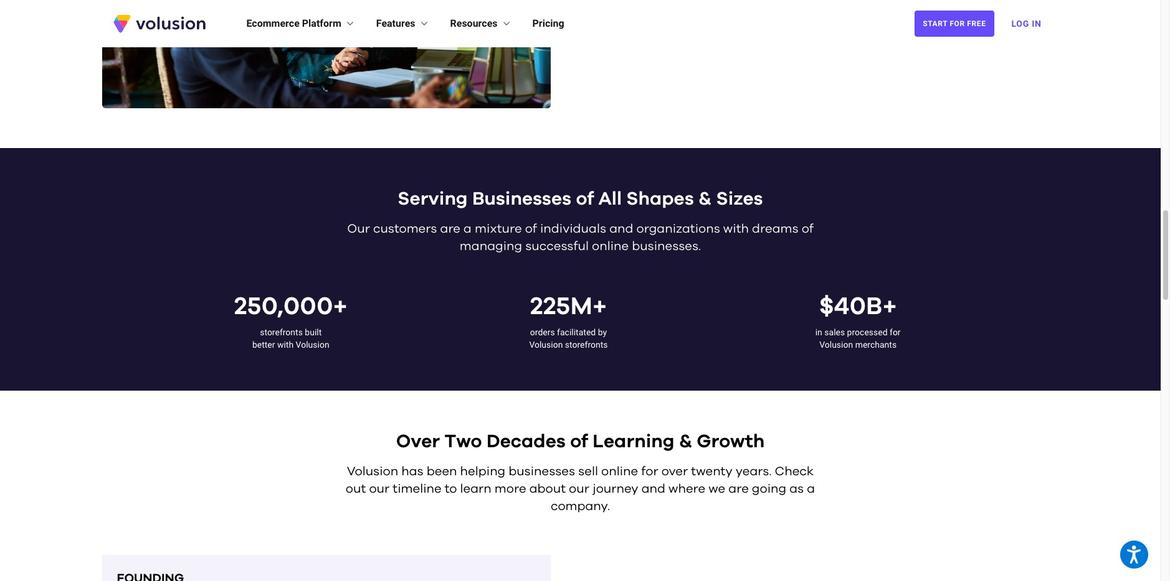 Task type: vqa. For each thing, say whether or not it's contained in the screenshot.
the leftmost term,
no



Task type: describe. For each thing, give the bounding box(es) containing it.
start
[[923, 19, 948, 28]]

of right dreams
[[802, 223, 814, 236]]

of left 'all' on the top of the page
[[576, 190, 594, 209]]

log in link
[[1004, 10, 1049, 37]]

for inside in sales processed for volusion merchants
[[890, 328, 901, 338]]

decades
[[487, 433, 566, 452]]

volusion inside volusion has been helping businesses sell online for over twenty years. check out our timeline to learn more about our journey and where we are going as a company.
[[347, 466, 398, 479]]

growth
[[697, 433, 765, 452]]

our customers are a mixture of individuals and organizations with dreams of managing successful online businesses.
[[347, 223, 814, 253]]

years.
[[736, 466, 772, 479]]

pricing
[[532, 17, 564, 29]]

processed
[[847, 328, 888, 338]]

a inside the our customers are a mixture of individuals and organizations with dreams of managing successful online businesses.
[[464, 223, 472, 236]]

ecommerce
[[246, 17, 300, 29]]

shapes
[[626, 190, 694, 209]]

2 our from the left
[[569, 484, 589, 496]]

& for growth
[[679, 433, 692, 452]]

1 our from the left
[[369, 484, 390, 496]]

check
[[775, 466, 814, 479]]

volusion inside orders facilitated by volusion storefronts
[[529, 340, 563, 350]]

over
[[661, 466, 688, 479]]

successful
[[525, 241, 589, 253]]

with inside the our customers are a mixture of individuals and organizations with dreams of managing successful online businesses.
[[723, 223, 749, 236]]

individuals
[[540, 223, 606, 236]]

more
[[495, 484, 526, 496]]

out
[[346, 484, 366, 496]]

and inside volusion has been helping businesses sell online for over twenty years. check out our timeline to learn more about our journey and where we are going as a company.
[[642, 484, 665, 496]]

orders
[[530, 328, 555, 338]]

businesses.
[[632, 241, 701, 253]]

for
[[950, 19, 965, 28]]

of up sell at bottom
[[570, 433, 588, 452]]

journey
[[592, 484, 638, 496]]

of down businesses
[[525, 223, 537, 236]]

features
[[376, 17, 415, 29]]

two
[[445, 433, 482, 452]]

as
[[790, 484, 804, 496]]

online inside the our customers are a mixture of individuals and organizations with dreams of managing successful online businesses.
[[592, 241, 629, 253]]

volusion inside the storefronts built better with volusion
[[296, 340, 329, 350]]

volusion inside in sales processed for volusion merchants
[[819, 340, 853, 350]]

are inside the our customers are a mixture of individuals and organizations with dreams of managing successful online businesses.
[[440, 223, 460, 236]]

serving businesses of all shapes & sizes
[[398, 190, 763, 209]]

storefronts inside the storefronts built better with volusion
[[260, 328, 303, 338]]

by
[[598, 328, 607, 338]]

and inside the our customers are a mixture of individuals and organizations with dreams of managing successful online businesses.
[[609, 223, 633, 236]]

better
[[252, 340, 275, 350]]

businesses
[[509, 466, 575, 479]]

resources
[[450, 17, 498, 29]]

volusion has been helping businesses sell online for over twenty years. check out our timeline to learn more about our journey and where we are going as a company.
[[346, 466, 815, 513]]

log
[[1011, 19, 1029, 29]]

mixture
[[475, 223, 522, 236]]

twenty
[[691, 466, 733, 479]]

where
[[669, 484, 705, 496]]

ecommerce platform
[[246, 17, 341, 29]]



Task type: locate. For each thing, give the bounding box(es) containing it.
free
[[967, 19, 986, 28]]

and down over
[[642, 484, 665, 496]]

dreams
[[752, 223, 798, 236]]

0 horizontal spatial storefronts
[[260, 328, 303, 338]]

for
[[890, 328, 901, 338], [641, 466, 658, 479]]

about
[[529, 484, 566, 496]]

sales
[[824, 328, 845, 338]]

1 horizontal spatial with
[[723, 223, 749, 236]]

platform
[[302, 17, 341, 29]]

$40b+
[[819, 295, 897, 320]]

in
[[815, 328, 822, 338]]

& up over
[[679, 433, 692, 452]]

learning
[[593, 433, 674, 452]]

for left over
[[641, 466, 658, 479]]

company.
[[551, 501, 610, 513]]

of
[[576, 190, 594, 209], [525, 223, 537, 236], [802, 223, 814, 236], [570, 433, 588, 452]]

for up merchants
[[890, 328, 901, 338]]

serving
[[398, 190, 468, 209]]

with down sizes
[[723, 223, 749, 236]]

all
[[598, 190, 622, 209]]

start for free
[[923, 19, 986, 28]]

sizes
[[716, 190, 763, 209]]

online inside volusion has been helping businesses sell online for over twenty years. check out our timeline to learn more about our journey and where we are going as a company.
[[601, 466, 638, 479]]

0 vertical spatial and
[[609, 223, 633, 236]]

0 horizontal spatial with
[[277, 340, 294, 350]]

0 vertical spatial online
[[592, 241, 629, 253]]

are inside volusion has been helping businesses sell online for over twenty years. check out our timeline to learn more about our journey and where we are going as a company.
[[728, 484, 749, 496]]

0 horizontal spatial for
[[641, 466, 658, 479]]

are right we on the right bottom of page
[[728, 484, 749, 496]]

for inside volusion has been helping businesses sell online for over twenty years. check out our timeline to learn more about our journey and where we are going as a company.
[[641, 466, 658, 479]]

over
[[396, 433, 440, 452]]

learn
[[460, 484, 491, 496]]

volusion up the out
[[347, 466, 398, 479]]

facilitated
[[557, 328, 596, 338]]

225m+
[[530, 295, 607, 320]]

in
[[1032, 19, 1041, 29]]

built
[[305, 328, 322, 338]]

0 horizontal spatial our
[[369, 484, 390, 496]]

our
[[369, 484, 390, 496], [569, 484, 589, 496]]

a up managing
[[464, 223, 472, 236]]

1 vertical spatial for
[[641, 466, 658, 479]]

1 vertical spatial online
[[601, 466, 638, 479]]

storefronts up 'better'
[[260, 328, 303, 338]]

orders facilitated by volusion storefronts
[[529, 328, 608, 350]]

to
[[445, 484, 457, 496]]

has
[[401, 466, 423, 479]]

ecommerce platform button
[[246, 16, 356, 31]]

timeline
[[393, 484, 442, 496]]

1 horizontal spatial and
[[642, 484, 665, 496]]

1 vertical spatial are
[[728, 484, 749, 496]]

0 vertical spatial &
[[698, 190, 712, 209]]

in sales processed for volusion merchants
[[815, 328, 901, 350]]

volusion
[[296, 340, 329, 350], [529, 340, 563, 350], [819, 340, 853, 350], [347, 466, 398, 479]]

1 horizontal spatial &
[[698, 190, 712, 209]]

0 horizontal spatial &
[[679, 433, 692, 452]]

over two decades of learning & growth
[[396, 433, 765, 452]]

log in
[[1011, 19, 1041, 29]]

a
[[464, 223, 472, 236], [807, 484, 815, 496]]

1 horizontal spatial for
[[890, 328, 901, 338]]

and down 'all' on the top of the page
[[609, 223, 633, 236]]

are down "serving"
[[440, 223, 460, 236]]

0 vertical spatial are
[[440, 223, 460, 236]]

with right 'better'
[[277, 340, 294, 350]]

0 vertical spatial with
[[723, 223, 749, 236]]

businesses
[[472, 190, 571, 209]]

with inside the storefronts built better with volusion
[[277, 340, 294, 350]]

our
[[347, 223, 370, 236]]

features button
[[376, 16, 430, 31]]

are
[[440, 223, 460, 236], [728, 484, 749, 496]]

1 vertical spatial storefronts
[[565, 340, 608, 350]]

1 horizontal spatial our
[[569, 484, 589, 496]]

our up company. at the bottom of page
[[569, 484, 589, 496]]

0 horizontal spatial a
[[464, 223, 472, 236]]

start for free link
[[915, 11, 994, 37]]

merchants
[[855, 340, 897, 350]]

customers
[[373, 223, 437, 236]]

&
[[698, 190, 712, 209], [679, 433, 692, 452]]

storefronts built better with volusion
[[252, 328, 329, 350]]

1 horizontal spatial are
[[728, 484, 749, 496]]

open accessibe: accessibility options, statement and help image
[[1127, 546, 1141, 565]]

volusion down built
[[296, 340, 329, 350]]

1 horizontal spatial a
[[807, 484, 815, 496]]

a right "as"
[[807, 484, 815, 496]]

1 horizontal spatial storefronts
[[565, 340, 608, 350]]

0 vertical spatial a
[[464, 223, 472, 236]]

volusion down orders
[[529, 340, 563, 350]]

1 vertical spatial with
[[277, 340, 294, 350]]

with
[[723, 223, 749, 236], [277, 340, 294, 350]]

online down the individuals
[[592, 241, 629, 253]]

managing
[[460, 241, 522, 253]]

a inside volusion has been helping businesses sell online for over twenty years. check out our timeline to learn more about our journey and where we are going as a company.
[[807, 484, 815, 496]]

been
[[427, 466, 457, 479]]

we
[[709, 484, 725, 496]]

helping
[[460, 466, 505, 479]]

1 vertical spatial and
[[642, 484, 665, 496]]

0 vertical spatial storefronts
[[260, 328, 303, 338]]

& for sizes
[[698, 190, 712, 209]]

0 horizontal spatial are
[[440, 223, 460, 236]]

& left sizes
[[698, 190, 712, 209]]

online up journey
[[601, 466, 638, 479]]

volusion down sales
[[819, 340, 853, 350]]

0 vertical spatial for
[[890, 328, 901, 338]]

storefronts inside orders facilitated by volusion storefronts
[[565, 340, 608, 350]]

sell
[[578, 466, 598, 479]]

going
[[752, 484, 786, 496]]

1 vertical spatial &
[[679, 433, 692, 452]]

organizations
[[636, 223, 720, 236]]

storefronts
[[260, 328, 303, 338], [565, 340, 608, 350]]

250,000+
[[234, 295, 347, 320]]

our right the out
[[369, 484, 390, 496]]

storefronts down the facilitated in the bottom of the page
[[565, 340, 608, 350]]

0 horizontal spatial and
[[609, 223, 633, 236]]

online
[[592, 241, 629, 253], [601, 466, 638, 479]]

and
[[609, 223, 633, 236], [642, 484, 665, 496]]

pricing link
[[532, 16, 564, 31]]

resources button
[[450, 16, 512, 31]]

1 vertical spatial a
[[807, 484, 815, 496]]



